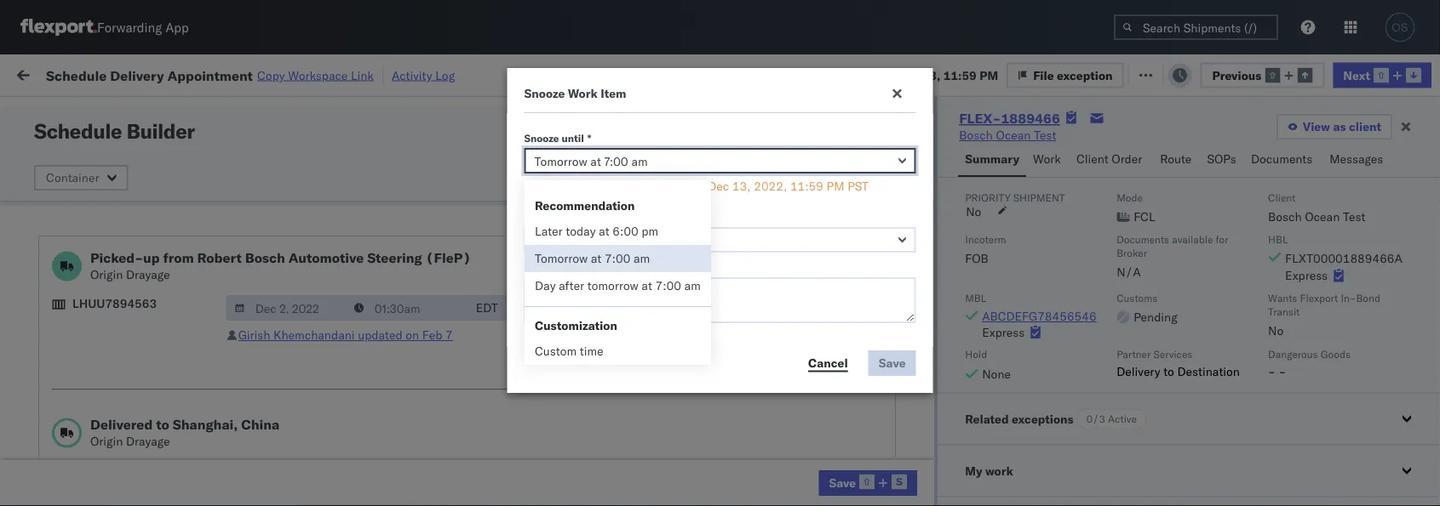 Task type: vqa. For each thing, say whether or not it's contained in the screenshot.
first Schedule Pickup from Los Angeles, CA from the top of the page
yes



Task type: describe. For each thing, give the bounding box(es) containing it.
1 11:59 pm pdt, nov 4, 2022 from the top
[[178, 208, 334, 223]]

11:59 right 2022,
[[790, 179, 823, 194]]

4 ceau7522281, from the top
[[953, 320, 1040, 335]]

2022 right china
[[311, 433, 341, 448]]

flexport. image
[[20, 19, 97, 36]]

2022 up automotive
[[305, 208, 334, 223]]

Search Work text field
[[868, 61, 1054, 86]]

los for "confirm pickup from los angeles, ca" button
[[154, 461, 173, 476]]

2022 down automotive
[[305, 283, 334, 298]]

schedule for 1st schedule delivery appointment button from the bottom
[[39, 320, 90, 335]]

Search Shipments (/) text field
[[1114, 14, 1278, 40]]

2 vertical spatial flex-1889466
[[844, 471, 932, 485]]

0 vertical spatial on
[[416, 66, 430, 81]]

express for mbl
[[982, 324, 1025, 339]]

4, for third schedule pickup from los angeles, ca button from the bottom
[[291, 283, 302, 298]]

is
[[583, 179, 592, 194]]

from for schedule pickup from los angeles, ca link associated with third schedule pickup from los angeles, ca button from the top of the page
[[132, 349, 157, 364]]

at left "6:00"
[[599, 224, 609, 239]]

pm left pst, on the left
[[214, 433, 233, 448]]

1 pdt, from the top
[[236, 208, 263, 223]]

759
[[313, 66, 335, 81]]

pm
[[642, 224, 658, 239]]

fob
[[965, 251, 988, 266]]

pst,
[[236, 433, 262, 448]]

documents button
[[1244, 144, 1323, 177]]

4 resize handle column header from the left
[[507, 132, 527, 507]]

next button
[[1333, 62, 1432, 88]]

5 hlxu6269489, from the top
[[1043, 358, 1131, 373]]

ocean fcl for 1st schedule pickup from los angeles, ca button from the top
[[425, 246, 485, 261]]

pm up robert
[[214, 208, 233, 223]]

container numbers
[[953, 132, 999, 159]]

drayage inside the delivered to shanghai, china origin drayage
[[126, 434, 170, 449]]

ymluw236679313
[[1064, 171, 1173, 186]]

ceau7522281, for second upload customs clearance documents button from the top of the page
[[953, 395, 1040, 410]]

from inside picked-up from robert bosch automotive steering (flep) origin drayage
[[163, 250, 194, 267]]

dangerous
[[1268, 348, 1318, 361]]

progress
[[266, 106, 308, 118]]

snooze for snooze until *
[[524, 132, 559, 144]]

activity log
[[392, 68, 455, 83]]

6 hlxu6269489, from the top
[[1043, 395, 1131, 410]]

0 horizontal spatial work
[[49, 62, 93, 85]]

lhuu7894563, uetu5238478 for schedule pickup from los angeles, ca
[[953, 433, 1127, 448]]

angeles, for schedule pickup from los angeles, ca link associated with third schedule pickup from los angeles, ca button from the top of the page
[[183, 349, 230, 364]]

ceau7522281, hlxu6269489, hlxu8034992 for schedule pickup from los angeles, ca link related to third schedule pickup from los angeles, ca button from the bottom
[[953, 283, 1217, 298]]

2 hlxu6269489, from the top
[[1043, 245, 1131, 260]]

4 schedule pickup from los angeles, ca button from the top
[[39, 423, 242, 459]]

3 schedule pickup from los angeles, ca button from the top
[[39, 348, 242, 384]]

11:59 left pst, on the left
[[178, 433, 211, 448]]

documents inside documents button
[[1251, 152, 1313, 166]]

4 hlxu8034992 from the top
[[1134, 320, 1217, 335]]

feb
[[422, 328, 442, 343]]

batch
[[1345, 66, 1379, 81]]

flxt00001889466a
[[1285, 251, 1403, 266]]

MMM D, YYYY text field
[[226, 296, 347, 321]]

Select snooze reason text field
[[524, 227, 916, 253]]

0 vertical spatial flex-1889466
[[959, 110, 1060, 127]]

2 resize handle column header from the left
[[336, 132, 357, 507]]

4 hlxu6269489, from the top
[[1043, 320, 1131, 335]]

schedule pickup from los angeles, ca for third schedule pickup from los angeles, ca button from the top of the page
[[39, 349, 230, 381]]

1 horizontal spatial no
[[966, 204, 981, 219]]

1 hlxu8034992 from the top
[[1134, 208, 1217, 223]]

no inside wants flexport in-bond transit no
[[1268, 323, 1284, 338]]

services
[[1153, 348, 1193, 361]]

ca for schedule pickup from los angeles, ca link associated with third schedule pickup from los angeles, ca button from the top of the page
[[39, 366, 55, 381]]

1 omkar from the top
[[1277, 171, 1312, 186]]

message
[[228, 66, 276, 81]]

omkar savant for 1st schedule delivery appointment button from the bottom
[[1277, 321, 1352, 336]]

numbers for container numbers
[[953, 146, 995, 159]]

destination
[[1177, 364, 1240, 379]]

cancel button
[[798, 351, 858, 376]]

deadline
[[644, 179, 691, 194]]

none
[[982, 366, 1011, 381]]

1 upload customs clearance documents button from the top
[[39, 161, 242, 196]]

forwarding
[[97, 19, 162, 35]]

tomorrow
[[535, 251, 588, 266]]

confirm pickup from los angeles, ca
[[39, 461, 223, 493]]

additional
[[524, 261, 575, 274]]

demo
[[583, 171, 615, 186]]

1 horizontal spatial after
[[595, 179, 621, 194]]

view as client
[[1303, 119, 1381, 134]]

1 upload customs clearance documents from the top
[[39, 161, 187, 193]]

name
[[566, 139, 593, 152]]

0 vertical spatial flexport
[[536, 171, 580, 186]]

from for schedule pickup from los angeles, ca link related to third schedule pickup from los angeles, ca button from the bottom
[[132, 274, 157, 289]]

2022 left updated
[[305, 321, 334, 336]]

4 ceau7522281, hlxu6269489, hlxu8034992 from the top
[[953, 320, 1217, 335]]

1 ceau7522281, from the top
[[953, 208, 1040, 223]]

ocean inside client bosch ocean test incoterm fob
[[1305, 209, 1340, 224]]

cancel
[[808, 356, 848, 370]]

schedule pickup from los angeles, ca for 1st schedule pickup from los angeles, ca button from the top
[[39, 236, 230, 268]]

11:59 up robert
[[178, 208, 211, 223]]

0 horizontal spatial 13,
[[290, 433, 308, 448]]

wants flexport in-bond transit no
[[1268, 291, 1380, 338]]

4 test123456 from the top
[[1064, 321, 1135, 336]]

confirm
[[39, 461, 83, 476]]

track
[[433, 66, 461, 81]]

0 vertical spatial my
[[17, 62, 44, 85]]

activity
[[392, 68, 432, 83]]

this
[[557, 179, 580, 194]]

to inside partner services delivery to destination
[[1163, 364, 1174, 379]]

actions
[[1389, 139, 1424, 152]]

consignee button
[[638, 135, 791, 152]]

customization
[[535, 319, 617, 333]]

hbl
[[1268, 232, 1288, 245]]

hlxu8034992 for third schedule pickup from los angeles, ca button from the top of the page
[[1134, 358, 1217, 373]]

pm right up
[[214, 246, 233, 261]]

1 savant from the top
[[1316, 171, 1352, 186]]

message (0)
[[228, 66, 298, 81]]

schedule delivery appointment link for second schedule delivery appointment button from the bottom
[[39, 207, 209, 224]]

3 hlxu6269489, from the top
[[1043, 283, 1131, 298]]

from for confirm pickup from los angeles, ca link
[[126, 461, 151, 476]]

girish
[[238, 328, 270, 343]]

uetu5238478 for schedule pickup from los angeles, ca
[[1044, 433, 1127, 448]]

1 horizontal spatial file exception
[[1150, 66, 1229, 81]]

3 11:59 pm pdt, nov 4, 2022 from the top
[[178, 283, 334, 298]]

0 horizontal spatial no
[[399, 106, 413, 118]]

ceau7522281, hlxu6269489, hlxu8034992 for schedule pickup from los angeles, ca link associated with third schedule pickup from los angeles, ca button from the top of the page
[[953, 358, 1217, 373]]

my inside 'button'
[[965, 463, 982, 478]]

schedule for third schedule pickup from los angeles, ca button from the top of the page
[[39, 349, 90, 364]]

partner
[[1117, 348, 1151, 361]]

pickup for third schedule pickup from los angeles, ca button from the bottom
[[93, 274, 129, 289]]

6 flex-1846748 from the top
[[844, 396, 932, 410]]

from for schedule pickup from los angeles, ca link associated with 1st schedule pickup from los angeles, ca button from the bottom
[[132, 424, 157, 439]]

3 resize handle column header from the left
[[396, 132, 416, 507]]

schedule for 1st schedule pickup from los angeles, ca button from the bottom
[[39, 424, 90, 439]]

reason *
[[524, 211, 567, 224]]

batch action
[[1345, 66, 1419, 81]]

5 omkar from the top
[[1277, 321, 1312, 336]]

pickup for 1st schedule pickup from los angeles, ca button from the bottom
[[93, 424, 129, 439]]

schedule builder
[[34, 118, 195, 144]]

additional comments (optional)
[[524, 261, 687, 274]]

previous
[[1212, 67, 1261, 82]]

my work button
[[938, 445, 1440, 496]]

import work
[[143, 66, 215, 81]]

container button
[[34, 165, 128, 191]]

5 1846748 from the top
[[881, 358, 932, 373]]

4 nov from the top
[[266, 321, 288, 336]]

11 resize handle column header from the left
[[1409, 132, 1430, 507]]

0 horizontal spatial 7:00
[[605, 251, 630, 266]]

ceau7522281, for third schedule pickup from los angeles, ca button from the top of the page
[[953, 358, 1040, 373]]

2 schedule delivery appointment button from the top
[[39, 319, 209, 338]]

5 flex-1846748 from the top
[[844, 358, 932, 373]]

builder
[[127, 118, 195, 144]]

container numbers button
[[944, 129, 1038, 159]]

pm down robert
[[214, 283, 233, 298]]

previous button
[[1200, 62, 1325, 88]]

messages
[[1330, 152, 1383, 166]]

0/3 active
[[1086, 413, 1137, 425]]

4, for 1st schedule pickup from los angeles, ca button from the top
[[291, 246, 302, 261]]

as
[[1333, 119, 1346, 134]]

3 omkar from the top
[[1277, 246, 1312, 261]]

Max 200 characters text field
[[524, 278, 916, 324]]

mbl/mawb numbers button
[[1055, 135, 1251, 152]]

angeles, for schedule pickup from los angeles, ca link related to third schedule pickup from los angeles, ca button from the bottom
[[183, 274, 230, 289]]

origin inside picked-up from robert bosch automotive steering (flep) origin drayage
[[90, 267, 123, 282]]

1 nov from the top
[[266, 208, 288, 223]]

flexport inside wants flexport in-bond transit no
[[1300, 291, 1338, 304]]

2 vertical spatial appointment
[[139, 320, 209, 335]]

1 schedule delivery appointment button from the top
[[39, 207, 209, 225]]

workspace
[[288, 68, 348, 83]]

1 omkar savant from the top
[[1277, 171, 1352, 186]]

savant for third schedule pickup from los angeles, ca button from the bottom
[[1316, 283, 1352, 298]]

client order button
[[1070, 144, 1153, 177]]

5 resize handle column header from the left
[[617, 132, 638, 507]]

1 upload from the top
[[39, 161, 78, 176]]

lock
[[572, 165, 598, 180]]

0 horizontal spatial file exception
[[1033, 67, 1113, 82]]

uetu5238478 for confirm pickup from los angeles, ca
[[1044, 470, 1127, 485]]

(0)
[[276, 66, 298, 81]]

client for client order
[[1076, 152, 1108, 166]]

filtered by:
[[17, 104, 78, 119]]

2 savant from the top
[[1316, 208, 1352, 223]]

1 horizontal spatial file
[[1150, 66, 1171, 81]]

1660288
[[881, 171, 932, 186]]

4 flex-1846748 from the top
[[844, 321, 932, 336]]

los for third schedule pickup from los angeles, ca button from the top of the page
[[161, 349, 180, 364]]

1 ceau7522281, hlxu6269489, hlxu8034992 from the top
[[953, 208, 1217, 223]]

0 vertical spatial appointment
[[167, 67, 253, 84]]

action
[[1382, 66, 1419, 81]]

work button
[[1026, 144, 1070, 177]]

4 1846748 from the top
[[881, 321, 932, 336]]

ca for schedule pickup from los angeles, ca link corresponding to 1st schedule pickup from los angeles, ca button from the top
[[39, 253, 55, 268]]

2 11:59 pm pdt, nov 4, 2022 from the top
[[178, 246, 334, 261]]

ceau7522281, hlxu6269489, hlxu8034992 for second upload customs clearance documents button from the top of the page's upload customs clearance documents link
[[953, 395, 1217, 410]]

delivered
[[90, 416, 153, 433]]

until
[[562, 132, 584, 144]]

11:59 right up
[[178, 246, 211, 261]]

2 omkar savant from the top
[[1277, 208, 1352, 223]]

1 test123456 from the top
[[1064, 208, 1135, 223]]

0 horizontal spatial exception
[[1057, 67, 1113, 82]]

available
[[1172, 232, 1213, 245]]

0 horizontal spatial for
[[162, 106, 176, 118]]

2022,
[[754, 179, 787, 194]]

1 vertical spatial am
[[684, 278, 701, 293]]

custom
[[535, 344, 577, 359]]

2 upload customs clearance documents button from the top
[[39, 385, 242, 421]]

angeles, for confirm pickup from los angeles, ca link
[[176, 461, 223, 476]]

save button
[[819, 471, 917, 496]]

activity log button
[[392, 65, 455, 86]]

pm left pst
[[827, 179, 844, 194]]

schedule for 1st schedule pickup from los angeles, ca button from the top
[[39, 236, 90, 251]]

hlxu8034992 for second upload customs clearance documents button from the top of the page
[[1134, 395, 1217, 410]]

broker
[[1117, 246, 1147, 259]]

cascading
[[738, 165, 795, 180]]

at left "risk"
[[338, 66, 349, 81]]

work for import
[[185, 66, 215, 81]]

2 vertical spatial 1889466
[[881, 471, 932, 485]]

4 11:59 pm pdt, nov 4, 2022 from the top
[[178, 321, 334, 336]]

0 horizontal spatial am
[[634, 251, 650, 266]]

ca for confirm pickup from los angeles, ca link
[[39, 478, 55, 493]]

1 1846748 from the top
[[881, 208, 932, 223]]

cascading dates
[[738, 165, 828, 180]]

view as client button
[[1276, 114, 1392, 140]]

work for snooze
[[568, 86, 598, 101]]

1 vertical spatial *
[[563, 211, 567, 224]]

1 vertical spatial 1889466
[[881, 433, 932, 448]]

2 1846748 from the top
[[881, 246, 932, 261]]

automotive
[[289, 250, 364, 267]]

2 flex-1846748 from the top
[[844, 246, 932, 261]]

snoozed
[[352, 106, 392, 118]]

1 horizontal spatial *
[[587, 132, 591, 144]]

test123456 for schedule pickup from los angeles, ca link associated with third schedule pickup from los angeles, ca button from the top of the page
[[1064, 358, 1135, 373]]

ceau7522281, hlxu6269489, hlxu8034992 for schedule pickup from los angeles, ca link corresponding to 1st schedule pickup from los angeles, ca button from the top
[[953, 245, 1217, 260]]

at down (optional)
[[642, 278, 652, 293]]

delivery up ready
[[110, 67, 164, 84]]

1 horizontal spatial 13,
[[732, 179, 751, 194]]

recommendation
[[535, 198, 635, 213]]

of
[[694, 179, 705, 194]]

3 flex-1846748 from the top
[[844, 283, 932, 298]]

comments
[[578, 261, 629, 274]]

app
[[165, 19, 189, 35]]

container for container numbers
[[953, 132, 999, 145]]

2 clearance from the top
[[132, 386, 187, 401]]

pm left "girish"
[[214, 321, 233, 336]]

omkar savant for third schedule pickup from los angeles, ca button from the bottom
[[1277, 283, 1352, 298]]



Task type: locate. For each thing, give the bounding box(es) containing it.
0 vertical spatial after
[[595, 179, 621, 194]]

work,
[[179, 106, 206, 118]]

ocean fcl for third schedule pickup from los angeles, ca button from the bottom
[[425, 283, 485, 298]]

picked-up from robert bosch automotive steering (flep) origin drayage
[[90, 250, 471, 282]]

origin inside the delivered to shanghai, china origin drayage
[[90, 434, 123, 449]]

lhuu7894563, for schedule pickup from los angeles, ca
[[953, 433, 1041, 448]]

fcl
[[463, 208, 485, 223], [1134, 209, 1155, 224], [463, 246, 485, 261], [463, 283, 485, 298], [463, 321, 485, 336]]

2 omkar from the top
[[1277, 208, 1312, 223]]

1 schedule delivery appointment link from the top
[[39, 207, 209, 224]]

4, down picked-up from robert bosch automotive steering (flep) origin drayage
[[291, 283, 302, 298]]

3 pdt, from the top
[[236, 283, 263, 298]]

dec right of
[[708, 179, 729, 194]]

am down pm on the left top
[[634, 251, 650, 266]]

upload customs clearance documents button down workitem button
[[39, 161, 242, 196]]

work inside button
[[1033, 152, 1061, 166]]

khemchandani
[[273, 328, 355, 343]]

2 ceau7522281, hlxu6269489, hlxu8034992 from the top
[[953, 245, 1217, 260]]

3 ceau7522281, from the top
[[953, 283, 1040, 298]]

0 horizontal spatial client
[[536, 139, 563, 152]]

1889466 up work button
[[1001, 110, 1060, 127]]

angeles, for schedule pickup from los angeles, ca link corresponding to 1st schedule pickup from los angeles, ca button from the top
[[183, 236, 230, 251]]

pdt, up robert
[[236, 208, 263, 223]]

schedule pickup from los angeles, ca
[[39, 236, 230, 268], [39, 274, 230, 306], [39, 349, 230, 381], [39, 424, 230, 456]]

7 resize handle column header from the left
[[924, 132, 944, 507]]

import
[[143, 66, 182, 81]]

status
[[92, 106, 122, 118]]

due dec 13, 11:59 pm
[[872, 67, 998, 82]]

0 horizontal spatial my work
[[17, 62, 93, 85]]

3 ca from the top
[[39, 366, 55, 381]]

3 ocean fcl from the top
[[425, 283, 485, 298]]

angeles, up shanghai,
[[183, 349, 230, 364]]

file exception down search shipments (/) text box
[[1150, 66, 1229, 81]]

hlxu8034992 for third schedule pickup from los angeles, ca button from the bottom
[[1134, 283, 1217, 298]]

1 vertical spatial 7:00
[[655, 278, 681, 293]]

origin
[[90, 267, 123, 282], [90, 434, 123, 449]]

0 vertical spatial lhuu7894563,
[[953, 433, 1041, 448]]

delivery inside partner services delivery to destination
[[1117, 364, 1160, 379]]

1 vertical spatial snooze
[[524, 132, 559, 144]]

1 hlxu6269489, from the top
[[1043, 208, 1131, 223]]

pickup up lhuu7894563
[[93, 274, 129, 289]]

later
[[535, 224, 563, 239]]

schedule pickup from los angeles, ca for third schedule pickup from los angeles, ca button from the bottom
[[39, 274, 230, 306]]

hlxu6269489,
[[1043, 208, 1131, 223], [1043, 245, 1131, 260], [1043, 283, 1131, 298], [1043, 320, 1131, 335], [1043, 358, 1131, 373], [1043, 395, 1131, 410]]

upload customs clearance documents link for first upload customs clearance documents button
[[39, 161, 242, 195]]

after
[[595, 179, 621, 194], [559, 278, 584, 293]]

2 origin from the top
[[90, 434, 123, 449]]

omkar savant up hbl
[[1277, 208, 1352, 223]]

1 vertical spatial upload customs clearance documents
[[39, 386, 187, 418]]

2 ca from the top
[[39, 291, 55, 306]]

confirm pickup from los angeles, ca link
[[39, 460, 242, 494]]

at down later today at 6:00 pm
[[591, 251, 602, 266]]

from for schedule pickup from los angeles, ca link corresponding to 1st schedule pickup from los angeles, ca button from the top
[[132, 236, 157, 251]]

flex-1846748 button
[[817, 204, 936, 228], [817, 204, 936, 228], [817, 241, 936, 265], [817, 241, 936, 265], [817, 279, 936, 303], [817, 279, 936, 303], [817, 316, 936, 340], [817, 316, 936, 340], [817, 354, 936, 378], [817, 354, 936, 378], [817, 391, 936, 415], [817, 391, 936, 415]]

2 vertical spatial customs
[[81, 386, 129, 401]]

item
[[601, 86, 626, 101]]

4 4, from the top
[[291, 321, 302, 336]]

numbers inside container numbers
[[953, 146, 995, 159]]

1 vertical spatial on
[[406, 328, 419, 343]]

schedule pickup from los angeles, ca for 1st schedule pickup from los angeles, ca button from the bottom
[[39, 424, 230, 456]]

consignee
[[646, 139, 695, 152], [618, 171, 675, 186]]

drayage inside picked-up from robert bosch automotive steering (flep) origin drayage
[[126, 267, 170, 282]]

active
[[1108, 413, 1137, 425]]

2 horizontal spatial no
[[1268, 323, 1284, 338]]

from down delivered
[[126, 461, 151, 476]]

to right delivered
[[156, 416, 169, 433]]

1 horizontal spatial dec
[[708, 179, 729, 194]]

0 vertical spatial 13,
[[922, 67, 940, 82]]

2 uetu5238478 from the top
[[1044, 470, 1127, 485]]

2 schedule pickup from los angeles, ca from the top
[[39, 274, 230, 306]]

1 horizontal spatial my
[[965, 463, 982, 478]]

0 horizontal spatial dec
[[265, 433, 287, 448]]

1 vertical spatial clearance
[[132, 386, 187, 401]]

1 horizontal spatial work
[[985, 463, 1013, 478]]

schedule pickup from los angeles, ca link for 1st schedule pickup from los angeles, ca button from the top
[[39, 235, 242, 270]]

1 schedule delivery appointment from the top
[[39, 207, 209, 222]]

11:59 down robert
[[178, 283, 211, 298]]

upload customs clearance documents link
[[39, 161, 242, 195], [39, 385, 242, 419]]

0 vertical spatial 1889466
[[1001, 110, 1060, 127]]

exceptions
[[1012, 411, 1074, 426]]

shanghai,
[[173, 416, 238, 433]]

documents down view
[[1251, 152, 1313, 166]]

ca for schedule pickup from los angeles, ca link associated with 1st schedule pickup from los angeles, ca button from the bottom
[[39, 441, 55, 456]]

0 vertical spatial lhuu7894563, uetu5238478
[[953, 433, 1127, 448]]

steering
[[367, 250, 422, 267]]

205
[[391, 66, 413, 81]]

2 schedule pickup from los angeles, ca link from the top
[[39, 273, 242, 307]]

schedule pickup from los angeles, ca link for third schedule pickup from los angeles, ca button from the top of the page
[[39, 348, 242, 382]]

1 vertical spatial flexport
[[1300, 291, 1338, 304]]

client name
[[536, 139, 593, 152]]

pickup for "confirm pickup from los angeles, ca" button
[[86, 461, 123, 476]]

2 schedule pickup from los angeles, ca button from the top
[[39, 273, 242, 309]]

5 test123456 from the top
[[1064, 358, 1135, 373]]

10 resize handle column header from the left
[[1358, 132, 1379, 507]]

1 vertical spatial my
[[965, 463, 982, 478]]

0 vertical spatial no
[[399, 106, 413, 118]]

3 schedule pickup from los angeles, ca from the top
[[39, 349, 230, 381]]

client inside client bosch ocean test incoterm fob
[[1268, 191, 1296, 204]]

0 vertical spatial work
[[185, 66, 215, 81]]

customs for first upload customs clearance documents button
[[81, 161, 129, 176]]

0 vertical spatial schedule delivery appointment link
[[39, 207, 209, 224]]

girish khemchandani updated on feb 7 button
[[238, 328, 453, 343]]

angeles, for schedule pickup from los angeles, ca link associated with 1st schedule pickup from los angeles, ca button from the bottom
[[183, 424, 230, 439]]

2 vertical spatial no
[[1268, 323, 1284, 338]]

savant up flxt00001889466a
[[1316, 208, 1352, 223]]

ocean fcl down (flep)
[[425, 283, 485, 298]]

client for client name
[[536, 139, 563, 152]]

upload customs clearance documents link up confirm pickup from los angeles, ca link
[[39, 385, 242, 419]]

hlxu8034992 for 1st schedule pickup from los angeles, ca button from the top
[[1134, 245, 1217, 260]]

n/a
[[1117, 264, 1141, 279]]

view
[[1303, 119, 1330, 134]]

upload customs clearance documents button
[[39, 161, 242, 196], [39, 385, 242, 421]]

1 vertical spatial customs
[[1117, 291, 1158, 304]]

hlxu8034992 up services
[[1134, 320, 1217, 335]]

1 ocean fcl from the top
[[425, 208, 485, 223]]

4 pdt, from the top
[[236, 321, 263, 336]]

0 horizontal spatial express
[[982, 324, 1025, 339]]

to
[[1163, 364, 1174, 379], [156, 416, 169, 433]]

mode
[[1117, 191, 1143, 204]]

9 resize handle column header from the left
[[1248, 132, 1268, 507]]

1 horizontal spatial client
[[1076, 152, 1108, 166]]

lhuu7894563, uetu5238478 for confirm pickup from los angeles, ca
[[953, 470, 1127, 485]]

1 vertical spatial upload
[[39, 386, 78, 401]]

6 test123456 from the top
[[1064, 396, 1135, 410]]

1 ca from the top
[[39, 253, 55, 268]]

drayage down delivered
[[126, 434, 170, 449]]

exception up mbl/mawb
[[1057, 67, 1113, 82]]

test123456 for schedule pickup from los angeles, ca link related to third schedule pickup from los angeles, ca button from the bottom
[[1064, 283, 1135, 298]]

my down the related
[[965, 463, 982, 478]]

my work inside 'button'
[[965, 463, 1013, 478]]

1889466 up the save button at the bottom of the page
[[881, 433, 932, 448]]

2 vertical spatial work
[[1033, 152, 1061, 166]]

2022 up mmm d, yyyy text field
[[305, 246, 334, 261]]

4 ca from the top
[[39, 441, 55, 456]]

1 drayage from the top
[[126, 267, 170, 282]]

for inside documents available for broker n/a
[[1216, 232, 1229, 245]]

pickup left up
[[93, 236, 129, 251]]

savant
[[1316, 171, 1352, 186], [1316, 208, 1352, 223], [1316, 246, 1352, 261], [1316, 283, 1352, 298], [1316, 321, 1352, 336]]

client bosch ocean test incoterm fob
[[965, 191, 1365, 266]]

1889466 right save
[[881, 471, 932, 485]]

1 vertical spatial to
[[156, 416, 169, 433]]

reason
[[524, 211, 560, 224]]

1 lhuu7894563, uetu5238478 from the top
[[953, 433, 1127, 448]]

13, left 2022,
[[732, 179, 751, 194]]

1 resize handle column header from the left
[[244, 132, 264, 507]]

4 omkar from the top
[[1277, 283, 1312, 298]]

snooze work item
[[524, 86, 626, 101]]

ca for schedule pickup from los angeles, ca link related to third schedule pickup from los angeles, ca button from the bottom
[[39, 291, 55, 306]]

3 test123456 from the top
[[1064, 283, 1135, 298]]

numbers inside mbl/mawb numbers button
[[1126, 139, 1168, 152]]

2 test123456 from the top
[[1064, 246, 1135, 261]]

4 omkar savant from the top
[[1277, 283, 1352, 298]]

pending
[[1134, 310, 1177, 324]]

2 schedule delivery appointment from the top
[[39, 320, 209, 335]]

2 : from the left
[[392, 106, 395, 118]]

los for 1st schedule pickup from los angeles, ca button from the bottom
[[161, 424, 180, 439]]

my
[[17, 62, 44, 85], [965, 463, 982, 478]]

savant for 1st schedule pickup from los angeles, ca button from the top
[[1316, 246, 1352, 261]]

clearance up the delivered to shanghai, china origin drayage
[[132, 386, 187, 401]]

upload customs clearance documents
[[39, 161, 187, 193], [39, 386, 187, 418]]

work inside my work 'button'
[[985, 463, 1013, 478]]

4, for 1st schedule delivery appointment button from the bottom
[[291, 321, 302, 336]]

1 upload customs clearance documents link from the top
[[39, 161, 242, 195]]

from inside confirm pickup from los angeles, ca
[[126, 461, 151, 476]]

schedule pickup from los angeles, ca up lhuu7894563
[[39, 236, 230, 268]]

work up shipment
[[1033, 152, 1061, 166]]

1 horizontal spatial express
[[1285, 268, 1328, 283]]

0 horizontal spatial work
[[185, 66, 215, 81]]

1 vertical spatial upload customs clearance documents button
[[39, 385, 242, 421]]

0 vertical spatial upload customs clearance documents button
[[39, 161, 242, 196]]

picked-
[[90, 250, 143, 267]]

1 vertical spatial lhuu7894563,
[[953, 470, 1041, 485]]

2 upload from the top
[[39, 386, 78, 401]]

flex-
[[959, 110, 1001, 127], [844, 171, 881, 186], [844, 208, 881, 223], [844, 246, 881, 261], [844, 283, 881, 298], [844, 321, 881, 336], [844, 358, 881, 373], [844, 396, 881, 410], [844, 433, 881, 448], [844, 471, 881, 485]]

ceau7522281, for third schedule pickup from los angeles, ca button from the bottom
[[953, 283, 1040, 298]]

bosch inside client bosch ocean test incoterm fob
[[1268, 209, 1302, 224]]

test inside client bosch ocean test incoterm fob
[[1343, 209, 1365, 224]]

omkar down the transit
[[1277, 321, 1312, 336]]

delivery up "picked-"
[[93, 207, 136, 222]]

savant for 1st schedule delivery appointment button from the bottom
[[1316, 321, 1352, 336]]

ca inside confirm pickup from los angeles, ca
[[39, 478, 55, 493]]

6 resize handle column header from the left
[[788, 132, 808, 507]]

1 vertical spatial lhuu7894563, uetu5238478
[[953, 470, 1127, 485]]

1 vertical spatial schedule delivery appointment
[[39, 320, 209, 335]]

snooze left until
[[524, 132, 559, 144]]

0 horizontal spatial file
[[1033, 67, 1054, 82]]

1 vertical spatial schedule delivery appointment link
[[39, 319, 209, 336]]

flex-1889466 button
[[817, 429, 936, 453], [817, 429, 936, 453], [817, 466, 936, 490], [817, 466, 936, 490]]

schedule pickup from los angeles, ca link for third schedule pickup from los angeles, ca button from the bottom
[[39, 273, 242, 307]]

1 vertical spatial after
[[559, 278, 584, 293]]

0 vertical spatial customs
[[81, 161, 129, 176]]

5 ceau7522281, from the top
[[953, 358, 1040, 373]]

1 vertical spatial origin
[[90, 434, 123, 449]]

omkar savant up the transit
[[1277, 283, 1352, 298]]

0 vertical spatial clearance
[[132, 161, 187, 176]]

documents up confirm
[[39, 403, 101, 418]]

savant down messages
[[1316, 171, 1352, 186]]

2 ceau7522281, from the top
[[953, 245, 1040, 260]]

1 flex-1846748 from the top
[[844, 208, 932, 223]]

copy workspace link button
[[257, 68, 374, 83]]

pdt, down picked-up from robert bosch automotive steering (flep) origin drayage
[[236, 283, 263, 298]]

savant up goods
[[1316, 321, 1352, 336]]

los inside confirm pickup from los angeles, ca
[[154, 461, 173, 476]]

schedule pickup from los angeles, ca link for 1st schedule pickup from los angeles, ca button from the bottom
[[39, 423, 242, 457]]

shipment
[[1013, 191, 1065, 204]]

customs down workitem button
[[81, 161, 129, 176]]

hlxu8034992 up available
[[1134, 208, 1217, 223]]

1 vertical spatial abcdefg78456546
[[1064, 433, 1178, 448]]

pickup for third schedule pickup from los angeles, ca button from the top of the page
[[93, 349, 129, 364]]

mbl/mawb numbers
[[1064, 139, 1168, 152]]

schedule delivery appointment for second schedule delivery appointment button from the bottom
[[39, 207, 209, 222]]

pst
[[848, 179, 868, 194]]

schedule pickup from los angeles, ca link
[[39, 235, 242, 270], [39, 273, 242, 307], [39, 348, 242, 382], [39, 423, 242, 457]]

lhuu7894563, for confirm pickup from los angeles, ca
[[953, 470, 1041, 485]]

dates
[[798, 165, 828, 180]]

pm up flex-1889466 link
[[980, 67, 998, 82]]

express up hold
[[982, 324, 1025, 339]]

2022
[[305, 208, 334, 223], [305, 246, 334, 261], [305, 283, 334, 298], [305, 321, 334, 336], [311, 433, 341, 448]]

to inside the delivered to shanghai, china origin drayage
[[156, 416, 169, 433]]

0 vertical spatial schedule delivery appointment
[[39, 207, 209, 222]]

los for 1st schedule pickup from los angeles, ca button from the top
[[161, 236, 180, 251]]

1 vertical spatial 13,
[[732, 179, 751, 194]]

client inside button
[[1076, 152, 1108, 166]]

import work button
[[137, 55, 221, 93]]

no down the transit
[[1268, 323, 1284, 338]]

clearance down builder on the top left
[[132, 161, 187, 176]]

1 horizontal spatial exception
[[1174, 66, 1229, 81]]

origin down "picked-"
[[90, 267, 123, 282]]

work up by:
[[49, 62, 93, 85]]

3 savant from the top
[[1316, 246, 1352, 261]]

pdt, up mmm d, yyyy text field
[[236, 246, 263, 261]]

from down lhuu7894563
[[132, 349, 157, 364]]

schedule pickup from los angeles, ca up delivered
[[39, 349, 230, 381]]

: for status
[[122, 106, 125, 118]]

1 horizontal spatial my work
[[965, 463, 1013, 478]]

angeles, inside confirm pickup from los angeles, ca
[[176, 461, 223, 476]]

am down (optional)
[[684, 278, 701, 293]]

robert
[[197, 250, 242, 267]]

2 vertical spatial 13,
[[290, 433, 308, 448]]

3 1846748 from the top
[[881, 283, 932, 298]]

test123456 for second upload customs clearance documents button from the top of the page's upload customs clearance documents link
[[1064, 396, 1135, 410]]

0 vertical spatial consignee
[[646, 139, 695, 152]]

dec right "due" at the top right
[[897, 67, 919, 82]]

schedule delivery appointment button up "picked-"
[[39, 207, 209, 225]]

4 schedule pickup from los angeles, ca from the top
[[39, 424, 230, 456]]

1 origin from the top
[[90, 267, 123, 282]]

hlxu8034992 up n/a
[[1134, 245, 1217, 260]]

11:59 left "girish"
[[178, 321, 211, 336]]

3 omkar savant from the top
[[1277, 246, 1352, 261]]

status : ready for work, blocked, in progress
[[92, 106, 308, 118]]

2 nov from the top
[[266, 246, 288, 261]]

* right until
[[587, 132, 591, 144]]

schedule delivery appointment for 1st schedule delivery appointment button from the bottom
[[39, 320, 209, 335]]

numbers for mbl/mawb numbers
[[1126, 139, 1168, 152]]

work inside button
[[185, 66, 215, 81]]

1846748
[[881, 208, 932, 223], [881, 246, 932, 261], [881, 283, 932, 298], [881, 321, 932, 336], [881, 358, 932, 373], [881, 396, 932, 410]]

uetu5238478
[[1044, 433, 1127, 448], [1044, 470, 1127, 485]]

0 vertical spatial for
[[162, 106, 176, 118]]

priority shipment
[[965, 191, 1065, 204]]

client inside button
[[536, 139, 563, 152]]

5 savant from the top
[[1316, 321, 1352, 336]]

2 horizontal spatial dec
[[897, 67, 919, 82]]

0 vertical spatial work
[[49, 62, 93, 85]]

client up the ymluw236679313
[[1076, 152, 1108, 166]]

upload customs clearance documents button up confirm pickup from los angeles, ca link
[[39, 385, 242, 421]]

1 horizontal spatial numbers
[[1126, 139, 1168, 152]]

: for snoozed
[[392, 106, 395, 118]]

customs for second upload customs clearance documents button from the top of the page
[[81, 386, 129, 401]]

from down up
[[132, 274, 157, 289]]

0 horizontal spatial after
[[559, 278, 584, 293]]

2 horizontal spatial work
[[1033, 152, 1061, 166]]

consignee inside button
[[646, 139, 695, 152]]

1 vertical spatial uetu5238478
[[1044, 470, 1127, 485]]

0 horizontal spatial :
[[122, 106, 125, 118]]

schedule delivery appointment link down lhuu7894563
[[39, 319, 209, 336]]

0 vertical spatial am
[[634, 251, 650, 266]]

delivery down lhuu7894563
[[93, 320, 136, 335]]

am
[[634, 251, 650, 266], [684, 278, 701, 293]]

-- : -- -- text field
[[345, 296, 466, 321]]

hlxu8034992
[[1134, 208, 1217, 223], [1134, 245, 1217, 260], [1134, 283, 1217, 298], [1134, 320, 1217, 335], [1134, 358, 1217, 373], [1134, 395, 1217, 410]]

11:59 up flex-1889466 link
[[943, 67, 977, 82]]

0 vertical spatial upload customs clearance documents
[[39, 161, 187, 193]]

drayage down up
[[126, 267, 170, 282]]

upload customs clearance documents down workitem button
[[39, 161, 187, 193]]

upload customs clearance documents link for second upload customs clearance documents button from the top of the page
[[39, 385, 242, 419]]

deadline button
[[169, 135, 340, 152]]

flex id button
[[808, 135, 927, 152]]

from right up
[[163, 250, 194, 267]]

schedule for second schedule delivery appointment button from the bottom
[[39, 207, 90, 222]]

work down the related
[[985, 463, 1013, 478]]

flexport left is
[[536, 171, 580, 186]]

ocean fcl for 1st schedule delivery appointment button from the bottom
[[425, 321, 485, 336]]

omkar savant for 1st schedule pickup from los angeles, ca button from the top
[[1277, 246, 1352, 261]]

pdt,
[[236, 208, 263, 223], [236, 246, 263, 261], [236, 283, 263, 298], [236, 321, 263, 336]]

file up flex-1889466 link
[[1033, 67, 1054, 82]]

schedule pickup from los angeles, ca down up
[[39, 274, 230, 306]]

0 vertical spatial container
[[953, 132, 999, 145]]

1 vertical spatial upload customs clearance documents link
[[39, 385, 242, 419]]

ocean
[[996, 128, 1031, 143], [425, 208, 460, 223], [572, 208, 607, 223], [683, 208, 718, 223], [1305, 209, 1340, 224], [425, 246, 460, 261], [572, 246, 607, 261], [683, 246, 718, 261], [425, 283, 460, 298], [572, 283, 607, 298], [683, 283, 718, 298], [425, 321, 460, 336], [572, 321, 607, 336], [683, 321, 718, 336], [572, 358, 607, 373], [683, 358, 718, 373], [572, 396, 607, 410], [683, 396, 718, 410]]

759 at risk
[[313, 66, 372, 81]]

log
[[435, 68, 455, 83]]

angeles, down robert
[[183, 274, 230, 289]]

4, up mmm d, yyyy text field
[[291, 246, 302, 261]]

0 horizontal spatial my
[[17, 62, 44, 85]]

schedule
[[46, 67, 107, 84], [34, 118, 122, 144], [601, 165, 651, 180], [39, 207, 90, 222], [39, 236, 90, 251], [39, 274, 90, 289], [39, 320, 90, 335], [39, 349, 90, 364], [39, 424, 90, 439]]

express for hbl
[[1285, 268, 1328, 283]]

hlxu8034992 down partner services delivery to destination
[[1134, 395, 1217, 410]]

2 pdt, from the top
[[236, 246, 263, 261]]

list box
[[525, 218, 711, 300]]

2 upload customs clearance documents from the top
[[39, 386, 187, 418]]

3 nov from the top
[[266, 283, 288, 298]]

(optional)
[[632, 261, 687, 274]]

container for container
[[46, 170, 99, 185]]

1 horizontal spatial work
[[568, 86, 598, 101]]

omkar down hbl
[[1277, 246, 1312, 261]]

ocean fcl down edt
[[425, 321, 485, 336]]

11:59 pm pdt, nov 4, 2022
[[178, 208, 334, 223], [178, 246, 334, 261], [178, 283, 334, 298], [178, 321, 334, 336]]

0 vertical spatial my work
[[17, 62, 93, 85]]

0 vertical spatial abcdefg78456546
[[982, 309, 1097, 324]]

client down documents button
[[1268, 191, 1296, 204]]

abcdefg78456546 down active
[[1064, 433, 1178, 448]]

0 vertical spatial 7:00
[[605, 251, 630, 266]]

dec
[[897, 67, 919, 82], [708, 179, 729, 194], [265, 433, 287, 448]]

0 horizontal spatial container
[[46, 170, 99, 185]]

from up confirm pickup from los angeles, ca link
[[132, 424, 157, 439]]

0 vertical spatial *
[[587, 132, 591, 144]]

los for third schedule pickup from los angeles, ca button from the bottom
[[161, 274, 180, 289]]

6 hlxu8034992 from the top
[[1134, 395, 1217, 410]]

1 snooze from the top
[[524, 86, 565, 101]]

schedule delivery appointment link
[[39, 207, 209, 224], [39, 319, 209, 336]]

schedule pickup from los angeles, ca link up confirm pickup from los angeles, ca link
[[39, 423, 242, 457]]

3 hlxu8034992 from the top
[[1134, 283, 1217, 298]]

documents down 'workitem'
[[39, 178, 101, 193]]

snooze for snooze work item
[[524, 86, 565, 101]]

test123456 for schedule pickup from los angeles, ca link corresponding to 1st schedule pickup from los angeles, ca button from the top
[[1064, 246, 1135, 261]]

6 ceau7522281, hlxu6269489, hlxu8034992 from the top
[[953, 395, 1217, 410]]

ocean fcl
[[425, 208, 485, 223], [425, 246, 485, 261], [425, 283, 485, 298], [425, 321, 485, 336]]

forwarding app
[[97, 19, 189, 35]]

0 vertical spatial to
[[1163, 364, 1174, 379]]

abcdefg78456546 down mbl
[[982, 309, 1097, 324]]

schedule for third schedule pickup from los angeles, ca button from the bottom
[[39, 274, 90, 289]]

sops
[[1207, 152, 1236, 166]]

0 horizontal spatial *
[[563, 211, 567, 224]]

7:00
[[605, 251, 630, 266], [655, 278, 681, 293]]

no
[[399, 106, 413, 118], [966, 204, 981, 219], [1268, 323, 1284, 338]]

5 omkar savant from the top
[[1277, 321, 1352, 336]]

1 schedule pickup from los angeles, ca button from the top
[[39, 235, 242, 271]]

1 horizontal spatial to
[[1163, 364, 1174, 379]]

None checkbox
[[661, 169, 685, 176], [841, 169, 865, 176], [661, 169, 685, 176], [841, 169, 865, 176]]

1 horizontal spatial flexport
[[1300, 291, 1338, 304]]

pickup up confirm pickup from los angeles, ca
[[93, 424, 129, 439]]

upload down 'workitem'
[[39, 161, 78, 176]]

pickup inside confirm pickup from los angeles, ca
[[86, 461, 123, 476]]

8 resize handle column header from the left
[[1035, 132, 1055, 507]]

documents inside documents available for broker n/a
[[1117, 232, 1169, 245]]

0 horizontal spatial flexport
[[536, 171, 580, 186]]

2 ocean fcl from the top
[[425, 246, 485, 261]]

1 vertical spatial schedule delivery appointment button
[[39, 319, 209, 338]]

savant down flxt00001889466a
[[1316, 283, 1352, 298]]

angeles, down the delivered to shanghai, china origin drayage
[[176, 461, 223, 476]]

schedule pickup from los angeles, ca button up delivered
[[39, 348, 242, 384]]

pickup for 1st schedule pickup from los angeles, ca button from the top
[[93, 236, 129, 251]]

1 vertical spatial dec
[[708, 179, 729, 194]]

1 vertical spatial flex-1889466
[[844, 433, 932, 448]]

ocean fcl right steering
[[425, 246, 485, 261]]

due
[[872, 67, 894, 82]]

ceau7522281,
[[953, 208, 1040, 223], [953, 245, 1040, 260], [953, 283, 1040, 298], [953, 320, 1040, 335], [953, 358, 1040, 373], [953, 395, 1040, 410]]

0 vertical spatial express
[[1285, 268, 1328, 283]]

bosch inside picked-up from robert bosch automotive steering (flep) origin drayage
[[245, 250, 285, 267]]

for right available
[[1216, 232, 1229, 245]]

1 uetu5238478 from the top
[[1044, 433, 1127, 448]]

* up "today"
[[563, 211, 567, 224]]

filtered
[[17, 104, 58, 119]]

3 schedule pickup from los angeles, ca link from the top
[[39, 348, 242, 382]]

customs up pending
[[1117, 291, 1158, 304]]

ceau7522281, for 1st schedule pickup from los angeles, ca button from the top
[[953, 245, 1040, 260]]

1 horizontal spatial 7:00
[[655, 278, 681, 293]]

5 hlxu8034992 from the top
[[1134, 358, 1217, 373]]

my work
[[17, 62, 93, 85], [965, 463, 1013, 478]]

from up lhuu7894563
[[132, 236, 157, 251]]

2 upload customs clearance documents link from the top
[[39, 385, 242, 419]]

tomorrow at 7:00 am
[[535, 251, 650, 266]]

2 horizontal spatial 13,
[[922, 67, 940, 82]]

schedule pickup from los angeles, ca button down up
[[39, 273, 242, 309]]

0/3
[[1086, 413, 1105, 425]]

Tomorrow at 7:00 am text field
[[524, 148, 916, 174]]

schedule delivery appointment
[[39, 207, 209, 222], [39, 320, 209, 335]]

1 schedule pickup from los angeles, ca link from the top
[[39, 235, 242, 270]]

list box containing later today at 6:00 pm
[[525, 218, 711, 300]]

3 ceau7522281, hlxu6269489, hlxu8034992 from the top
[[953, 283, 1217, 298]]

pickup
[[93, 236, 129, 251], [93, 274, 129, 289], [93, 349, 129, 364], [93, 424, 129, 439], [86, 461, 123, 476]]

note:
[[524, 179, 554, 194]]

1 clearance from the top
[[132, 161, 187, 176]]

schedule pickup from los angeles, ca link down up
[[39, 273, 242, 307]]

0 horizontal spatial to
[[156, 416, 169, 433]]

0 vertical spatial uetu5238478
[[1044, 433, 1127, 448]]

1 4, from the top
[[291, 208, 302, 223]]

1 vertical spatial appointment
[[139, 207, 209, 222]]

: left ready
[[122, 106, 125, 118]]

4 schedule pickup from los angeles, ca link from the top
[[39, 423, 242, 457]]

1 schedule pickup from los angeles, ca from the top
[[39, 236, 230, 268]]

resize handle column header
[[244, 132, 264, 507], [336, 132, 357, 507], [396, 132, 416, 507], [507, 132, 527, 507], [617, 132, 638, 507], [788, 132, 808, 507], [924, 132, 944, 507], [1035, 132, 1055, 507], [1248, 132, 1268, 507], [1358, 132, 1379, 507], [1409, 132, 1430, 507]]

1 vertical spatial work
[[985, 463, 1013, 478]]

work
[[49, 62, 93, 85], [985, 463, 1013, 478]]

customs
[[81, 161, 129, 176], [1117, 291, 1158, 304], [81, 386, 129, 401]]

mbl
[[965, 291, 986, 304]]

1 vertical spatial my work
[[965, 463, 1013, 478]]

1 vertical spatial consignee
[[618, 171, 675, 186]]

0 vertical spatial upload customs clearance documents link
[[39, 161, 242, 195]]

schedule delivery appointment link for 1st schedule delivery appointment button from the bottom
[[39, 319, 209, 336]]

1 vertical spatial for
[[1216, 232, 1229, 245]]

updated
[[358, 328, 402, 343]]

6 1846748 from the top
[[881, 396, 932, 410]]



